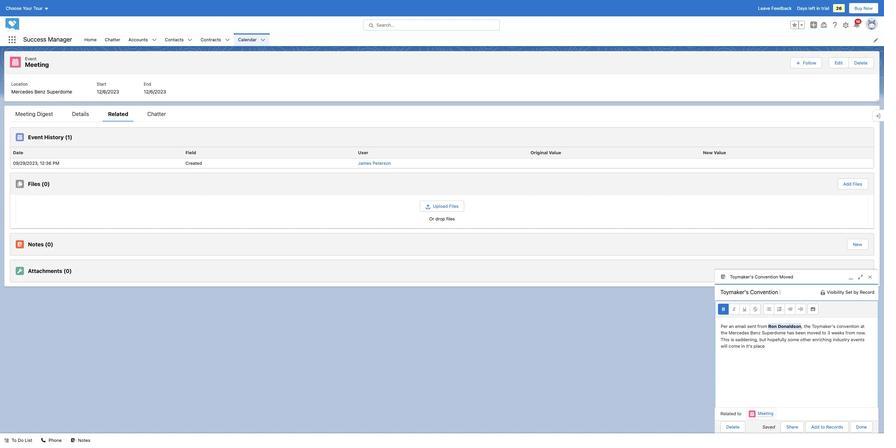 Task type: describe. For each thing, give the bounding box(es) containing it.
1 horizontal spatial event image
[[749, 411, 756, 418]]

mercedes inside , the toymaker's convention at the mercedes benz superdome has been moved to 3 weeks from now. this is saddening, but hopefully some other enriching industry events will come in it's place
[[729, 330, 749, 336]]

(0) for notes (0)
[[45, 241, 53, 248]]

digest
[[37, 111, 53, 117]]

1 vertical spatial the
[[721, 330, 728, 336]]

contacts
[[165, 37, 184, 42]]

add files button
[[838, 179, 868, 189]]

event for history
[[28, 134, 43, 140]]

original
[[531, 150, 548, 155]]

text default image inside notes button
[[71, 439, 75, 443]]

contracts list item
[[197, 33, 234, 46]]

sent
[[748, 324, 757, 329]]

phone button
[[37, 434, 66, 448]]

convention
[[837, 324, 860, 329]]

add to records
[[812, 425, 843, 430]]

choose your tour button
[[5, 3, 49, 14]]

files for add files
[[853, 181, 863, 187]]

new value element
[[701, 147, 873, 159]]

text default image inside phone button
[[41, 439, 46, 443]]

edit button
[[830, 58, 848, 68]]

other
[[801, 337, 812, 343]]

list for home link
[[4, 74, 880, 101]]

text default image inside accounts "list item"
[[152, 38, 157, 42]]

left
[[809, 5, 816, 11]]

come
[[729, 344, 740, 349]]

records
[[826, 425, 843, 430]]

(0) for files (0)
[[42, 181, 50, 187]]

done
[[856, 425, 867, 430]]

1 vertical spatial chatter link
[[142, 110, 171, 121]]

set
[[846, 290, 853, 295]]

add for add to records
[[812, 425, 820, 430]]

per an email sent from ron donaldson
[[721, 324, 802, 329]]

feedback
[[772, 5, 792, 11]]

add for add files
[[844, 181, 852, 187]]

text default image inside to do list button
[[4, 439, 9, 443]]

industry
[[833, 337, 850, 343]]

moved
[[807, 330, 821, 336]]

end 12/6/2023
[[144, 82, 166, 94]]

moved
[[780, 274, 794, 280]]

event for meeting
[[25, 56, 37, 62]]

follow
[[803, 60, 817, 66]]

(0) for attachments (0)
[[64, 268, 72, 274]]

value for original value
[[549, 150, 561, 155]]

success
[[23, 36, 46, 43]]

delete inside status
[[727, 425, 740, 430]]

contracts
[[201, 37, 221, 42]]

10 button
[[853, 19, 862, 29]]

new for new
[[853, 242, 863, 247]]

text default image inside contracts list item
[[225, 38, 230, 42]]

attachments
[[28, 268, 62, 274]]

0 horizontal spatial chatter link
[[101, 33, 124, 46]]

list
[[25, 438, 32, 444]]

delete status
[[721, 422, 763, 433]]

to
[[12, 438, 17, 444]]

event history (1)
[[28, 134, 72, 140]]

related for related
[[108, 111, 128, 117]]

toymaker's convention moved link
[[715, 270, 879, 285]]

has
[[787, 330, 795, 336]]

0 horizontal spatial from
[[758, 324, 767, 329]]

phone
[[49, 438, 62, 444]]

new button
[[848, 239, 868, 250]]

accounts
[[129, 37, 148, 42]]

0 vertical spatial in
[[817, 5, 820, 11]]

days left in trial
[[797, 5, 830, 11]]

share
[[787, 425, 799, 430]]

your
[[23, 5, 32, 11]]

details
[[72, 111, 89, 117]]

start
[[97, 82, 106, 87]]

field
[[186, 150, 196, 155]]

user
[[358, 150, 369, 155]]

chatter for bottommost "chatter" link
[[147, 111, 166, 117]]

meeting for meeting link
[[758, 411, 774, 417]]

manager
[[48, 36, 72, 43]]

10
[[856, 19, 860, 24]]

format text element
[[718, 304, 761, 315]]

history
[[44, 134, 64, 140]]

new value
[[703, 150, 726, 155]]

event meeting
[[25, 56, 49, 68]]

notes (0)
[[28, 241, 53, 248]]

Compose text text field
[[716, 318, 878, 408]]

at
[[861, 324, 865, 329]]

created
[[186, 160, 202, 166]]

contacts list item
[[161, 33, 197, 46]]

list for leave feedback link
[[80, 33, 884, 46]]

original value element
[[528, 147, 701, 159]]

related link
[[103, 110, 134, 121]]

contacts link
[[161, 33, 188, 46]]

per
[[721, 324, 728, 329]]

related to
[[721, 411, 742, 417]]

home link
[[80, 33, 101, 46]]

calendar link
[[234, 33, 261, 46]]

original value
[[531, 150, 561, 155]]

notes button
[[67, 434, 94, 448]]

record
[[860, 290, 875, 295]]

some
[[788, 337, 799, 343]]

email
[[735, 324, 746, 329]]

delete button inside toymaker's convention moved dialog
[[721, 422, 746, 433]]

files for upload files
[[449, 204, 459, 209]]

attachments (0)
[[28, 268, 72, 274]]

notes for notes
[[78, 438, 90, 444]]

edit
[[835, 60, 843, 66]]

grid inside tab panel
[[10, 147, 873, 168]]

but
[[760, 337, 767, 343]]

peterson
[[373, 160, 391, 166]]

toymaker's convention moved
[[730, 274, 794, 280]]

, the toymaker's convention at the mercedes benz superdome has been moved to 3 weeks from now. this is saddening, but hopefully some other enriching industry events will come in it's place
[[721, 324, 867, 349]]

text default image for calendar
[[261, 38, 266, 42]]

visibility set by record
[[827, 290, 875, 295]]

delete inside group
[[855, 60, 868, 66]]

calendar list item
[[234, 33, 270, 46]]

hopefully
[[768, 337, 787, 343]]

location mercedes benz superdome
[[11, 82, 72, 94]]

an
[[729, 324, 734, 329]]

,
[[802, 324, 803, 329]]

upload
[[433, 204, 448, 209]]



Task type: vqa. For each thing, say whether or not it's contained in the screenshot.
TOYMAKER'S CONVENTION MOVED dialog
yes



Task type: locate. For each thing, give the bounding box(es) containing it.
1 horizontal spatial 12/6/2023
[[144, 89, 166, 94]]

(0) up attachments (0)
[[45, 241, 53, 248]]

related inside toymaker's convention moved dialog
[[721, 411, 736, 417]]

now.
[[857, 330, 866, 336]]

mercedes down email
[[729, 330, 749, 336]]

superdome inside , the toymaker's convention at the mercedes benz superdome has been moved to 3 weeks from now. this is saddening, but hopefully some other enriching industry events will come in it's place
[[762, 330, 786, 336]]

chatter for "chatter" link to the left
[[105, 37, 120, 42]]

event inside tab panel
[[28, 134, 43, 140]]

0 vertical spatial delete button
[[849, 58, 873, 68]]

event image up date
[[16, 133, 24, 141]]

tab panel
[[10, 122, 874, 282]]

events
[[851, 337, 865, 343]]

grid
[[10, 147, 873, 168]]

2 horizontal spatial files
[[853, 181, 863, 187]]

0 horizontal spatial 12/6/2023
[[97, 89, 119, 94]]

1 vertical spatial (0)
[[45, 241, 53, 248]]

0 horizontal spatial benz
[[34, 89, 45, 94]]

notes up attachments
[[28, 241, 44, 248]]

from inside , the toymaker's convention at the mercedes benz superdome has been moved to 3 weeks from now. this is saddening, but hopefully some other enriching industry events will come in it's place
[[846, 330, 856, 336]]

by
[[854, 290, 859, 295]]

0 vertical spatial group
[[791, 21, 805, 29]]

toymaker's up 3 on the right bottom
[[812, 324, 836, 329]]

related for related to
[[721, 411, 736, 417]]

2 vertical spatial meeting
[[758, 411, 774, 417]]

benz up digest
[[34, 89, 45, 94]]

chatter right home at left top
[[105, 37, 120, 42]]

0 vertical spatial toymaker's
[[730, 274, 754, 280]]

superdome down "ron"
[[762, 330, 786, 336]]

1 horizontal spatial the
[[804, 324, 811, 329]]

text default image right phone
[[71, 439, 75, 443]]

1 horizontal spatial benz
[[751, 330, 761, 336]]

weeks
[[832, 330, 845, 336]]

0 horizontal spatial superdome
[[47, 89, 72, 94]]

event image left meeting link
[[749, 411, 756, 418]]

or
[[429, 216, 434, 222]]

calendar
[[238, 37, 257, 42]]

0 horizontal spatial new
[[703, 150, 713, 155]]

text default image inside toymaker's convention moved dialog
[[820, 290, 826, 295]]

location
[[11, 82, 28, 87]]

event inside event meeting
[[25, 56, 37, 62]]

files
[[446, 216, 455, 222]]

0 horizontal spatial in
[[742, 344, 745, 349]]

0 vertical spatial mercedes
[[11, 89, 33, 94]]

home
[[84, 37, 97, 42]]

1 vertical spatial list
[[4, 74, 880, 101]]

1 vertical spatial delete button
[[721, 422, 746, 433]]

text default image left phone
[[41, 439, 46, 443]]

0 vertical spatial superdome
[[47, 89, 72, 94]]

(0)
[[42, 181, 50, 187], [45, 241, 53, 248], [64, 268, 72, 274]]

1 vertical spatial from
[[846, 330, 856, 336]]

1 horizontal spatial text default image
[[188, 38, 193, 42]]

0 horizontal spatial chatter
[[105, 37, 120, 42]]

meeting for meeting digest
[[15, 111, 36, 117]]

12/6/2023 for end 12/6/2023
[[144, 89, 166, 94]]

in left it's
[[742, 344, 745, 349]]

1 vertical spatial chatter
[[147, 111, 166, 117]]

text default image inside contacts list item
[[188, 38, 193, 42]]

0 vertical spatial from
[[758, 324, 767, 329]]

to
[[822, 330, 827, 336], [738, 411, 742, 417], [821, 425, 825, 430]]

(0) down 12:36
[[42, 181, 50, 187]]

0 vertical spatial the
[[804, 324, 811, 329]]

add
[[844, 181, 852, 187], [812, 425, 820, 430]]

in inside , the toymaker's convention at the mercedes benz superdome has been moved to 3 weeks from now. this is saddening, but hopefully some other enriching industry events will come in it's place
[[742, 344, 745, 349]]

benz inside , the toymaker's convention at the mercedes benz superdome has been moved to 3 weeks from now. this is saddening, but hopefully some other enriching industry events will come in it's place
[[751, 330, 761, 336]]

enriching
[[813, 337, 832, 343]]

text default image left to
[[4, 439, 9, 443]]

chatter link down end 12/6/2023
[[142, 110, 171, 121]]

notes for notes (0)
[[28, 241, 44, 248]]

saddening,
[[736, 337, 758, 343]]

toymaker's inside toymaker's convention moved link
[[730, 274, 754, 280]]

1 vertical spatial mercedes
[[729, 330, 749, 336]]

superdome
[[47, 89, 72, 94], [762, 330, 786, 336]]

date
[[13, 150, 23, 155]]

0 vertical spatial notes
[[28, 241, 44, 248]]

from left "ron"
[[758, 324, 767, 329]]

0 horizontal spatial text default image
[[4, 439, 9, 443]]

event image
[[16, 133, 24, 141], [749, 411, 756, 418]]

donaldson
[[778, 324, 802, 329]]

notes inside button
[[78, 438, 90, 444]]

1 vertical spatial new
[[853, 242, 863, 247]]

event down success
[[25, 56, 37, 62]]

group containing follow
[[791, 57, 874, 69]]

mercedes inside location mercedes benz superdome
[[11, 89, 33, 94]]

1 horizontal spatial toymaker's
[[812, 324, 836, 329]]

meeting up location mercedes benz superdome
[[25, 61, 49, 68]]

meeting digest link
[[10, 110, 58, 121]]

0 horizontal spatial delete button
[[721, 422, 746, 433]]

mercedes down the location
[[11, 89, 33, 94]]

2 horizontal spatial text default image
[[261, 38, 266, 42]]

0 vertical spatial benz
[[34, 89, 45, 94]]

0 horizontal spatial event image
[[16, 133, 24, 141]]

0 horizontal spatial notes
[[28, 241, 44, 248]]

12/6/2023 for start 12/6/2023
[[97, 89, 119, 94]]

1 vertical spatial meeting
[[15, 111, 36, 117]]

buy now button
[[849, 3, 879, 14]]

0 vertical spatial delete
[[855, 60, 868, 66]]

days
[[797, 5, 808, 11]]

toymaker's left the convention
[[730, 274, 754, 280]]

chatter link right home at left top
[[101, 33, 124, 46]]

files inside button
[[853, 181, 863, 187]]

1 horizontal spatial in
[[817, 5, 820, 11]]

notes right phone
[[78, 438, 90, 444]]

1 horizontal spatial new
[[853, 242, 863, 247]]

pm
[[53, 160, 59, 166]]

1 horizontal spatial superdome
[[762, 330, 786, 336]]

1 horizontal spatial notes
[[78, 438, 90, 444]]

0 horizontal spatial related
[[108, 111, 128, 117]]

follow button
[[791, 57, 822, 68]]

0 vertical spatial add
[[844, 181, 852, 187]]

1 horizontal spatial files
[[449, 204, 459, 209]]

1 vertical spatial event
[[28, 134, 43, 140]]

is
[[731, 337, 734, 343]]

add to records button
[[806, 422, 849, 433]]

share button
[[781, 422, 804, 433]]

1 vertical spatial to
[[738, 411, 742, 417]]

1 horizontal spatial related
[[721, 411, 736, 417]]

(1)
[[65, 134, 72, 140]]

james peterson
[[358, 160, 391, 166]]

visibility
[[827, 290, 845, 295]]

format body element
[[764, 304, 806, 315]]

text default image
[[188, 38, 193, 42], [261, 38, 266, 42], [4, 439, 9, 443]]

1 horizontal spatial chatter link
[[142, 110, 171, 121]]

delete right edit button
[[855, 60, 868, 66]]

accounts link
[[124, 33, 152, 46]]

superdome inside location mercedes benz superdome
[[47, 89, 72, 94]]

new inside button
[[853, 242, 863, 247]]

26
[[836, 5, 842, 11]]

field element
[[183, 147, 355, 159]]

meeting left digest
[[15, 111, 36, 117]]

to left records
[[821, 425, 825, 430]]

benz inside location mercedes benz superdome
[[34, 89, 45, 94]]

to for add to records
[[821, 425, 825, 430]]

superdome up digest
[[47, 89, 72, 94]]

add files
[[844, 181, 863, 187]]

toymaker's
[[730, 274, 754, 280], [812, 324, 836, 329]]

chatter down end 12/6/2023
[[147, 111, 166, 117]]

value
[[549, 150, 561, 155], [714, 150, 726, 155]]

12/6/2023 down the end in the top of the page
[[144, 89, 166, 94]]

toymaker's inside , the toymaker's convention at the mercedes benz superdome has been moved to 3 weeks from now. this is saddening, but hopefully some other enriching industry events will come in it's place
[[812, 324, 836, 329]]

list
[[80, 33, 884, 46], [4, 74, 880, 101]]

(0) right attachments
[[64, 268, 72, 274]]

0 vertical spatial chatter link
[[101, 33, 124, 46]]

text default image right "contacts"
[[188, 38, 193, 42]]

0 horizontal spatial add
[[812, 425, 820, 430]]

delete
[[855, 60, 868, 66], [727, 425, 740, 430]]

1 horizontal spatial delete
[[855, 60, 868, 66]]

james
[[358, 160, 372, 166]]

1 vertical spatial notes
[[78, 438, 90, 444]]

to do list button
[[0, 434, 36, 448]]

new inside 'element'
[[703, 150, 713, 155]]

0 vertical spatial event image
[[16, 133, 24, 141]]

1 vertical spatial benz
[[751, 330, 761, 336]]

new for new value
[[703, 150, 713, 155]]

0 horizontal spatial value
[[549, 150, 561, 155]]

0 horizontal spatial mercedes
[[11, 89, 33, 94]]

text default image for contacts
[[188, 38, 193, 42]]

related down start 12/6/2023
[[108, 111, 128, 117]]

text default image left visibility
[[820, 290, 826, 295]]

delete down related to
[[727, 425, 740, 430]]

None text field
[[715, 285, 786, 300]]

delete button down related to
[[721, 422, 746, 433]]

1 vertical spatial delete
[[727, 425, 740, 430]]

chatter link
[[101, 33, 124, 46], [142, 110, 171, 121]]

2 vertical spatial (0)
[[64, 268, 72, 274]]

accounts list item
[[124, 33, 161, 46]]

text default image right contracts
[[225, 38, 230, 42]]

james peterson link
[[358, 160, 391, 166]]

related inside related 'link'
[[108, 111, 128, 117]]

0 vertical spatial to
[[822, 330, 827, 336]]

toymaker's convention moved dialog
[[715, 270, 879, 434]]

1 horizontal spatial chatter
[[147, 111, 166, 117]]

group
[[791, 21, 805, 29], [791, 57, 874, 69]]

success manager
[[23, 36, 72, 43]]

list containing mercedes benz superdome
[[4, 74, 880, 101]]

2 12/6/2023 from the left
[[144, 89, 166, 94]]

1 vertical spatial in
[[742, 344, 745, 349]]

to up delete status
[[738, 411, 742, 417]]

meeting digest
[[15, 111, 53, 117]]

0 vertical spatial event
[[25, 56, 37, 62]]

meeting
[[25, 61, 49, 68], [15, 111, 36, 117], [758, 411, 774, 417]]

to for related to
[[738, 411, 742, 417]]

to inside , the toymaker's convention at the mercedes benz superdome has been moved to 3 weeks from now. this is saddening, but hopefully some other enriching industry events will come in it's place
[[822, 330, 827, 336]]

12/6/2023 down start
[[97, 89, 119, 94]]

in right 'left'
[[817, 5, 820, 11]]

tour
[[33, 5, 43, 11]]

0 vertical spatial related
[[108, 111, 128, 117]]

0 vertical spatial meeting
[[25, 61, 49, 68]]

from down convention
[[846, 330, 856, 336]]

2 vertical spatial to
[[821, 425, 825, 430]]

benz down sent
[[751, 330, 761, 336]]

1 vertical spatial group
[[791, 57, 874, 69]]

buy now
[[855, 5, 873, 11]]

to do list
[[12, 438, 32, 444]]

value inside "element"
[[549, 150, 561, 155]]

toolbar inside toymaker's convention moved dialog
[[716, 301, 878, 318]]

related up delete status
[[721, 411, 736, 417]]

delete button right edit button
[[849, 58, 873, 68]]

add inside toymaker's convention moved dialog
[[812, 425, 820, 430]]

grid containing date
[[10, 147, 873, 168]]

text default image inside calendar list item
[[261, 38, 266, 42]]

date element
[[10, 147, 183, 159]]

meeting up saved
[[758, 411, 774, 417]]

to inside button
[[821, 425, 825, 430]]

2 value from the left
[[714, 150, 726, 155]]

now
[[864, 5, 873, 11]]

leave feedback link
[[758, 5, 792, 11]]

user element
[[355, 147, 528, 159]]

09/29/2023, 12:36 pm
[[13, 160, 59, 166]]

will
[[721, 344, 728, 349]]

1 horizontal spatial add
[[844, 181, 852, 187]]

0 vertical spatial chatter
[[105, 37, 120, 42]]

1 vertical spatial related
[[721, 411, 736, 417]]

text default image right calendar
[[261, 38, 266, 42]]

list containing home
[[80, 33, 884, 46]]

details link
[[67, 110, 94, 121]]

toolbar
[[716, 301, 878, 318]]

1 vertical spatial toymaker's
[[812, 324, 836, 329]]

0 vertical spatial new
[[703, 150, 713, 155]]

1 horizontal spatial mercedes
[[729, 330, 749, 336]]

0 vertical spatial list
[[80, 33, 884, 46]]

end
[[144, 82, 151, 87]]

1 vertical spatial superdome
[[762, 330, 786, 336]]

09/29/2023,
[[13, 160, 39, 166]]

leave
[[758, 5, 771, 11]]

value for new value
[[714, 150, 726, 155]]

3
[[828, 330, 831, 336]]

event left 'history'
[[28, 134, 43, 140]]

tab panel containing event history
[[10, 122, 874, 282]]

choose your tour
[[6, 5, 43, 11]]

meeting inside toymaker's convention moved dialog
[[758, 411, 774, 417]]

1 horizontal spatial value
[[714, 150, 726, 155]]

value inside 'element'
[[714, 150, 726, 155]]

1 12/6/2023 from the left
[[97, 89, 119, 94]]

the right ,
[[804, 324, 811, 329]]

text default image right accounts
[[152, 38, 157, 42]]

done button
[[851, 422, 873, 433]]

meeting link
[[758, 411, 774, 418]]

1 vertical spatial event image
[[749, 411, 756, 418]]

0 horizontal spatial files
[[28, 181, 40, 187]]

cell
[[701, 159, 873, 168]]

1 horizontal spatial delete button
[[849, 58, 873, 68]]

start 12/6/2023
[[97, 82, 119, 94]]

place
[[754, 344, 765, 349]]

drop
[[436, 216, 445, 222]]

to left 3 on the right bottom
[[822, 330, 827, 336]]

text default image
[[152, 38, 157, 42], [225, 38, 230, 42], [820, 290, 826, 295], [41, 439, 46, 443], [71, 439, 75, 443]]

0 horizontal spatial toymaker's
[[730, 274, 754, 280]]

the
[[804, 324, 811, 329], [721, 330, 728, 336]]

1 value from the left
[[549, 150, 561, 155]]

the down per
[[721, 330, 728, 336]]

1 vertical spatial add
[[812, 425, 820, 430]]

trial
[[822, 5, 830, 11]]

this
[[721, 337, 730, 343]]

or drop files
[[429, 216, 455, 222]]

0 horizontal spatial delete
[[727, 425, 740, 430]]

1 horizontal spatial from
[[846, 330, 856, 336]]

0 horizontal spatial the
[[721, 330, 728, 336]]

0 vertical spatial (0)
[[42, 181, 50, 187]]



